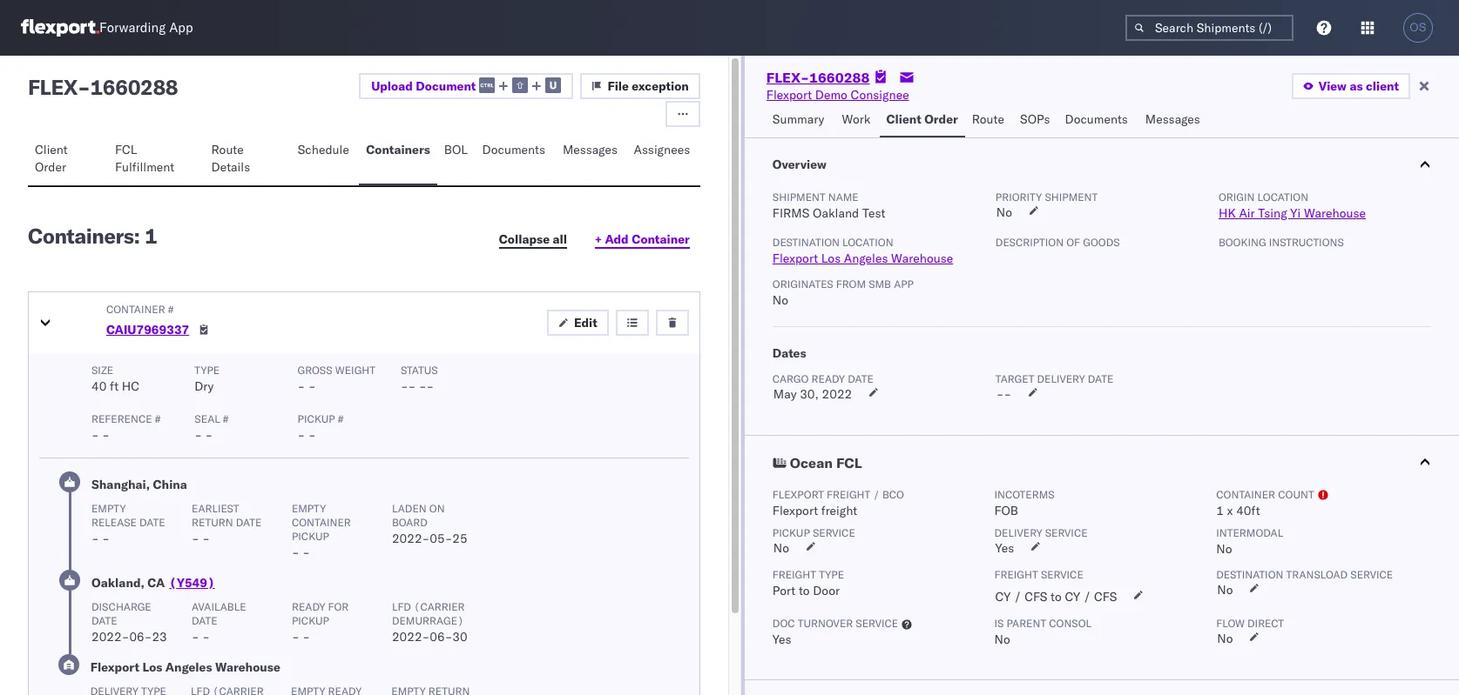 Task type: describe. For each thing, give the bounding box(es) containing it.
pickup for 2022-05-25
[[292, 530, 329, 544]]

pickup for 2022-06-30
[[292, 615, 329, 628]]

is
[[994, 618, 1004, 631]]

view as client
[[1319, 78, 1399, 94]]

messages for rightmost messages button
[[1145, 111, 1200, 127]]

freight service
[[994, 569, 1083, 582]]

laden
[[392, 503, 427, 516]]

no inside the originates from smb app no
[[772, 293, 788, 308]]

/ inside flexport freight / bco flexport freight
[[873, 489, 880, 502]]

collapse all button
[[488, 227, 578, 253]]

parent
[[1007, 618, 1046, 631]]

fcl fulfillment
[[115, 142, 174, 175]]

flexport demo consignee
[[766, 87, 909, 103]]

lfd (carrier demurrage) 2022-06-30
[[392, 601, 467, 645]]

# for seal # - -
[[223, 413, 229, 426]]

container inside + add container button
[[632, 232, 690, 247]]

flexport up the pickup service
[[772, 503, 818, 519]]

target
[[995, 373, 1034, 386]]

containers: 1
[[28, 223, 157, 249]]

china
[[153, 477, 187, 493]]

1 horizontal spatial /
[[1014, 590, 1021, 605]]

container #
[[106, 303, 174, 316]]

service
[[1041, 569, 1083, 582]]

1 cfs from the left
[[1025, 590, 1047, 605]]

ocean fcl button
[[745, 436, 1459, 489]]

service right 'turnover'
[[856, 618, 898, 631]]

return
[[192, 517, 233, 530]]

flexport for flexport freight / bco flexport freight
[[772, 489, 824, 502]]

dry
[[195, 379, 214, 395]]

release
[[91, 517, 137, 530]]

0 horizontal spatial client order
[[35, 142, 68, 175]]

no up flow
[[1217, 583, 1233, 598]]

flex-1660288 link
[[766, 69, 870, 86]]

air
[[1239, 206, 1255, 221]]

gross
[[298, 364, 332, 377]]

upload
[[371, 78, 413, 94]]

client for client order button to the left
[[35, 142, 68, 158]]

1 horizontal spatial messages button
[[1138, 104, 1209, 138]]

description of goods
[[995, 236, 1120, 249]]

2 cfs from the left
[[1094, 590, 1117, 605]]

ready
[[811, 373, 845, 386]]

date for empty release date - -
[[139, 517, 165, 530]]

no inside intermodal no
[[1216, 542, 1232, 557]]

0 horizontal spatial client order button
[[28, 134, 108, 186]]

assignees button
[[627, 134, 700, 186]]

location for angeles
[[842, 236, 893, 249]]

1 horizontal spatial client order
[[886, 111, 958, 127]]

0 horizontal spatial 1660288
[[90, 74, 178, 100]]

2 horizontal spatial /
[[1083, 590, 1091, 605]]

30,
[[800, 387, 819, 402]]

flexport los angeles warehouse link
[[772, 251, 953, 267]]

no inside is parent consol no
[[994, 632, 1010, 648]]

type
[[195, 364, 220, 377]]

flex - 1660288
[[28, 74, 178, 100]]

container count
[[1216, 489, 1314, 502]]

description
[[995, 236, 1064, 249]]

ft
[[110, 379, 119, 395]]

forwarding
[[99, 20, 166, 36]]

05-
[[430, 531, 452, 547]]

client for client order button to the right
[[886, 111, 921, 127]]

intermodal
[[1216, 527, 1283, 540]]

consol
[[1049, 618, 1092, 631]]

bco
[[882, 489, 904, 502]]

route button
[[965, 104, 1013, 138]]

os button
[[1398, 8, 1438, 48]]

(y549) link
[[169, 575, 215, 592]]

06- inside lfd (carrier demurrage) 2022-06-30
[[430, 630, 452, 645]]

0 horizontal spatial messages button
[[556, 134, 627, 186]]

warehouse inside destination location flexport los angeles warehouse
[[891, 251, 953, 267]]

sops
[[1020, 111, 1050, 127]]

summary
[[772, 111, 824, 127]]

shanghai, china
[[91, 477, 187, 493]]

port
[[772, 584, 796, 599]]

flex-
[[766, 69, 809, 86]]

2 cy from the left
[[1065, 590, 1080, 605]]

earliest
[[192, 503, 239, 516]]

0 horizontal spatial angeles
[[165, 660, 212, 676]]

1 horizontal spatial documents button
[[1058, 104, 1138, 138]]

(carrier
[[414, 601, 465, 614]]

flexport los angeles warehouse
[[90, 660, 280, 676]]

caiu7969337 button
[[106, 322, 189, 338]]

edit
[[574, 315, 597, 331]]

doc
[[772, 618, 795, 631]]

destination location flexport los angeles warehouse
[[772, 236, 953, 267]]

status -- --
[[401, 364, 438, 395]]

seal # - -
[[195, 413, 229, 443]]

seal
[[195, 413, 220, 426]]

route for route
[[972, 111, 1004, 127]]

40
[[91, 379, 107, 395]]

date for earliest return date - -
[[236, 517, 262, 530]]

empty for empty container pickup - -
[[292, 503, 326, 516]]

earliest return date - -
[[192, 503, 262, 547]]

fcl inside fcl fulfillment
[[115, 142, 137, 158]]

pickup for pickup service
[[772, 527, 810, 540]]

demo
[[815, 87, 847, 103]]

os
[[1410, 21, 1426, 34]]

overview button
[[745, 138, 1459, 191]]

service right transload
[[1350, 569, 1393, 582]]

oakland
[[813, 206, 859, 221]]

booking
[[1219, 236, 1266, 249]]

flow
[[1216, 618, 1245, 631]]

2022- inside discharge date 2022-06-23
[[91, 630, 129, 645]]

fcl fulfillment button
[[108, 134, 204, 186]]

firms
[[772, 206, 810, 221]]

1 horizontal spatial 1
[[1216, 503, 1224, 519]]

ready
[[292, 601, 325, 614]]

2022
[[822, 387, 852, 402]]

board
[[392, 517, 428, 530]]

service down flexport freight / bco flexport freight
[[813, 527, 855, 540]]

may
[[773, 387, 797, 402]]

flexport demo consignee link
[[766, 86, 909, 104]]

0 horizontal spatial documents button
[[475, 134, 556, 186]]



Task type: locate. For each thing, give the bounding box(es) containing it.
1 vertical spatial documents
[[482, 142, 545, 158]]

1 empty from the left
[[91, 503, 126, 516]]

0 horizontal spatial fcl
[[115, 142, 137, 158]]

cfs
[[1025, 590, 1047, 605], [1094, 590, 1117, 605]]

date right delivery
[[1088, 373, 1113, 386]]

flex
[[28, 74, 78, 100]]

cy down service
[[1065, 590, 1080, 605]]

upload document
[[371, 78, 476, 94]]

pickup for pickup # - -
[[298, 413, 335, 426]]

/
[[873, 489, 880, 502], [1014, 590, 1021, 605], [1083, 590, 1091, 605]]

2 vertical spatial container
[[1216, 489, 1275, 502]]

priority
[[995, 191, 1042, 204]]

documents for leftmost documents button
[[482, 142, 545, 158]]

1 horizontal spatial fcl
[[836, 455, 862, 472]]

no down "priority"
[[996, 205, 1012, 220]]

route details button
[[204, 134, 291, 186]]

destination down firms
[[772, 236, 840, 249]]

dates
[[772, 346, 806, 361]]

1 pickup from the top
[[292, 530, 329, 544]]

pickup inside pickup # - -
[[298, 413, 335, 426]]

cy
[[995, 590, 1011, 605], [1065, 590, 1080, 605]]

1 left x
[[1216, 503, 1224, 519]]

cy up is
[[995, 590, 1011, 605]]

flexport for flexport los angeles warehouse
[[90, 660, 139, 676]]

flexport down discharge date 2022-06-23
[[90, 660, 139, 676]]

2022- down 'board'
[[392, 531, 430, 547]]

type
[[819, 569, 844, 582]]

1 horizontal spatial angeles
[[844, 251, 888, 267]]

--
[[996, 387, 1011, 402]]

1 right the containers: at the top
[[145, 223, 157, 249]]

yes down the delivery
[[995, 541, 1014, 557]]

cargo ready date
[[772, 373, 873, 386]]

freight for freight service
[[994, 569, 1038, 582]]

flexport freight / bco flexport freight
[[772, 489, 904, 519]]

1 vertical spatial client order
[[35, 142, 68, 175]]

1 vertical spatial destination
[[1216, 569, 1283, 582]]

client order button down flex
[[28, 134, 108, 186]]

warehouse inside the origin location hk air tsing yi warehouse
[[1304, 206, 1366, 221]]

container right add
[[632, 232, 690, 247]]

delivery
[[994, 527, 1042, 540]]

location up flexport los angeles warehouse link at the top of the page
[[842, 236, 893, 249]]

freight for freight type port to door
[[772, 569, 816, 582]]

container for container count
[[1216, 489, 1275, 502]]

status
[[401, 364, 438, 377]]

1 vertical spatial angeles
[[165, 660, 212, 676]]

2 horizontal spatial warehouse
[[1304, 206, 1366, 221]]

# inside pickup # - -
[[338, 413, 344, 426]]

freight
[[772, 569, 816, 582], [994, 569, 1038, 582]]

type dry
[[195, 364, 220, 395]]

freight down the delivery
[[994, 569, 1038, 582]]

0 vertical spatial destination
[[772, 236, 840, 249]]

0 horizontal spatial location
[[842, 236, 893, 249]]

client order button down consignee
[[879, 104, 965, 138]]

cy / cfs to cy / cfs
[[995, 590, 1117, 605]]

pickup down container at the left
[[292, 530, 329, 544]]

app right 'forwarding'
[[169, 20, 193, 36]]

1 horizontal spatial to
[[1051, 590, 1062, 605]]

no down intermodal
[[1216, 542, 1232, 557]]

origin
[[1219, 191, 1255, 204]]

documents up "overview" button
[[1065, 111, 1128, 127]]

1 horizontal spatial client
[[886, 111, 921, 127]]

2 horizontal spatial container
[[1216, 489, 1275, 502]]

1 vertical spatial freight
[[821, 503, 857, 519]]

containers:
[[28, 223, 140, 249]]

angeles up the 'smb'
[[844, 251, 888, 267]]

fcl right ocean
[[836, 455, 862, 472]]

0 horizontal spatial container
[[106, 303, 165, 316]]

messages up "overview" button
[[1145, 111, 1200, 127]]

0 horizontal spatial pickup
[[298, 413, 335, 426]]

yes
[[995, 541, 1014, 557], [772, 632, 791, 648]]

forwarding app link
[[21, 19, 193, 37]]

to for cy
[[1051, 590, 1062, 605]]

# inside seal # - -
[[223, 413, 229, 426]]

1 horizontal spatial app
[[894, 278, 914, 291]]

freight inside freight type port to door
[[772, 569, 816, 582]]

no down flow
[[1217, 632, 1233, 647]]

pickup inside ready for pickup - -
[[292, 615, 329, 628]]

date down earliest
[[236, 517, 262, 530]]

1 vertical spatial route
[[211, 142, 244, 158]]

1 horizontal spatial los
[[821, 251, 841, 267]]

1 horizontal spatial client order button
[[879, 104, 965, 138]]

documents
[[1065, 111, 1128, 127], [482, 142, 545, 158]]

flexport. image
[[21, 19, 99, 37]]

available
[[192, 601, 246, 614]]

incoterms fob
[[994, 489, 1055, 519]]

los up the 'from'
[[821, 251, 841, 267]]

1 horizontal spatial 1660288
[[809, 69, 870, 86]]

0 horizontal spatial freight
[[772, 569, 816, 582]]

2 freight from the left
[[994, 569, 1038, 582]]

documents button right bol
[[475, 134, 556, 186]]

yi
[[1290, 206, 1301, 221]]

1 x 40ft
[[1216, 503, 1260, 519]]

messages
[[1145, 111, 1200, 127], [563, 142, 618, 158]]

1 vertical spatial fcl
[[836, 455, 862, 472]]

# for container #
[[168, 303, 174, 316]]

0 horizontal spatial destination
[[772, 236, 840, 249]]

1 horizontal spatial order
[[924, 111, 958, 127]]

fulfillment
[[115, 159, 174, 175]]

1 vertical spatial los
[[142, 660, 162, 676]]

0 vertical spatial 1
[[145, 223, 157, 249]]

06- down demurrage) on the bottom of the page
[[430, 630, 452, 645]]

1660288 up flexport demo consignee
[[809, 69, 870, 86]]

# right seal on the bottom of the page
[[223, 413, 229, 426]]

1 horizontal spatial documents
[[1065, 111, 1128, 127]]

1 horizontal spatial cfs
[[1094, 590, 1117, 605]]

client down flex
[[35, 142, 68, 158]]

destination down intermodal no
[[1216, 569, 1283, 582]]

2 vertical spatial warehouse
[[215, 660, 280, 676]]

date right release
[[139, 517, 165, 530]]

location up hk air tsing yi warehouse link
[[1257, 191, 1308, 204]]

edit button
[[547, 310, 609, 336]]

route details
[[211, 142, 250, 175]]

may 30, 2022
[[773, 387, 852, 402]]

destination
[[772, 236, 840, 249], [1216, 569, 1283, 582]]

0 vertical spatial freight
[[827, 489, 870, 502]]

los inside destination location flexport los angeles warehouse
[[821, 251, 841, 267]]

date inside available date - -
[[192, 615, 217, 628]]

0 horizontal spatial messages
[[563, 142, 618, 158]]

incoterms
[[994, 489, 1055, 502]]

# up caiu7969337
[[168, 303, 174, 316]]

1 horizontal spatial freight
[[994, 569, 1038, 582]]

0 horizontal spatial 1
[[145, 223, 157, 249]]

1 vertical spatial container
[[106, 303, 165, 316]]

no down the pickup service
[[773, 541, 789, 557]]

0 vertical spatial app
[[169, 20, 193, 36]]

1 horizontal spatial warehouse
[[891, 251, 953, 267]]

smb
[[869, 278, 891, 291]]

1 vertical spatial yes
[[772, 632, 791, 648]]

no down originates
[[772, 293, 788, 308]]

angeles down 23
[[165, 660, 212, 676]]

add
[[605, 232, 629, 247]]

pickup down ready
[[292, 615, 329, 628]]

yes down the doc on the right of page
[[772, 632, 791, 648]]

route left sops
[[972, 111, 1004, 127]]

1 horizontal spatial location
[[1257, 191, 1308, 204]]

client
[[1366, 78, 1399, 94]]

40ft
[[1236, 503, 1260, 519]]

location for tsing
[[1257, 191, 1308, 204]]

originates from smb app no
[[772, 278, 914, 308]]

1 vertical spatial order
[[35, 159, 66, 175]]

0 vertical spatial client order
[[886, 111, 958, 127]]

1 horizontal spatial route
[[972, 111, 1004, 127]]

1 06- from the left
[[129, 630, 152, 645]]

1 horizontal spatial cy
[[1065, 590, 1080, 605]]

1 vertical spatial 1
[[1216, 503, 1224, 519]]

angeles
[[844, 251, 888, 267], [165, 660, 212, 676]]

reference
[[91, 413, 152, 426]]

location inside destination location flexport los angeles warehouse
[[842, 236, 893, 249]]

empty up release
[[91, 503, 126, 516]]

/ left bco
[[873, 489, 880, 502]]

0 vertical spatial documents
[[1065, 111, 1128, 127]]

0 vertical spatial fcl
[[115, 142, 137, 158]]

flexport down flex-
[[766, 87, 812, 103]]

destination for flexport
[[772, 236, 840, 249]]

flexport inside destination location flexport los angeles warehouse
[[772, 251, 818, 267]]

0 horizontal spatial yes
[[772, 632, 791, 648]]

1 cy from the left
[[995, 590, 1011, 605]]

client down consignee
[[886, 111, 921, 127]]

1 vertical spatial app
[[894, 278, 914, 291]]

0 vertical spatial order
[[924, 111, 958, 127]]

messages for the left messages button
[[563, 142, 618, 158]]

0 horizontal spatial cy
[[995, 590, 1011, 605]]

client order down flex
[[35, 142, 68, 175]]

origin location hk air tsing yi warehouse
[[1219, 191, 1366, 221]]

Search Shipments (/) text field
[[1125, 15, 1294, 41]]

1 vertical spatial pickup
[[772, 527, 810, 540]]

ca
[[147, 576, 165, 591]]

freight up the pickup service
[[821, 503, 857, 519]]

06- down discharge
[[129, 630, 152, 645]]

# down gross weight - -
[[338, 413, 344, 426]]

messages button left assignees
[[556, 134, 627, 186]]

date down available
[[192, 615, 217, 628]]

0 horizontal spatial los
[[142, 660, 162, 676]]

container up caiu7969337 button
[[106, 303, 165, 316]]

pickup up freight type port to door
[[772, 527, 810, 540]]

0 vertical spatial route
[[972, 111, 1004, 127]]

0 horizontal spatial order
[[35, 159, 66, 175]]

empty inside "empty release date - -"
[[91, 503, 126, 516]]

date inside earliest return date - -
[[236, 517, 262, 530]]

target delivery date
[[995, 373, 1113, 386]]

2 06- from the left
[[430, 630, 452, 645]]

fcl up fulfillment
[[115, 142, 137, 158]]

/ up parent
[[1014, 590, 1021, 605]]

empty for empty release date - -
[[91, 503, 126, 516]]

bol button
[[437, 134, 475, 186]]

date for cargo ready date
[[848, 373, 873, 386]]

app right the 'smb'
[[894, 278, 914, 291]]

# right reference
[[155, 413, 161, 426]]

route up details
[[211, 142, 244, 158]]

0 horizontal spatial route
[[211, 142, 244, 158]]

1 horizontal spatial destination
[[1216, 569, 1283, 582]]

0 horizontal spatial empty
[[91, 503, 126, 516]]

app inside the originates from smb app no
[[894, 278, 914, 291]]

2022- down discharge
[[91, 630, 129, 645]]

to inside freight type port to door
[[799, 584, 810, 599]]

is parent consol no
[[994, 618, 1092, 648]]

pickup down gross weight - -
[[298, 413, 335, 426]]

1 vertical spatial messages
[[563, 142, 618, 158]]

delivery service
[[994, 527, 1088, 540]]

0 horizontal spatial cfs
[[1025, 590, 1047, 605]]

0 vertical spatial pickup
[[298, 413, 335, 426]]

order left the route button on the right of page
[[924, 111, 958, 127]]

container up 40ft
[[1216, 489, 1275, 502]]

1 horizontal spatial pickup
[[772, 527, 810, 540]]

shipment name firms oakland test
[[772, 191, 885, 221]]

route for route details
[[211, 142, 244, 158]]

0 vertical spatial pickup
[[292, 530, 329, 544]]

los down 23
[[142, 660, 162, 676]]

0 horizontal spatial to
[[799, 584, 810, 599]]

messages button
[[1138, 104, 1209, 138], [556, 134, 627, 186]]

1 horizontal spatial yes
[[995, 541, 1014, 557]]

06- inside discharge date 2022-06-23
[[129, 630, 152, 645]]

2022- inside laden on board 2022-05-25
[[392, 531, 430, 547]]

freight up port
[[772, 569, 816, 582]]

reference # - -
[[91, 413, 161, 443]]

0 vertical spatial messages
[[1145, 111, 1200, 127]]

documents right bol
[[482, 142, 545, 158]]

shanghai,
[[91, 477, 150, 493]]

to for door
[[799, 584, 810, 599]]

angeles inside destination location flexport los angeles warehouse
[[844, 251, 888, 267]]

container
[[292, 517, 351, 530]]

0 vertical spatial yes
[[995, 541, 1014, 557]]

# for pickup # - -
[[338, 413, 344, 426]]

1660288 down 'forwarding'
[[90, 74, 178, 100]]

route inside route details
[[211, 142, 244, 158]]

pickup inside empty container pickup - -
[[292, 530, 329, 544]]

date inside "empty release date - -"
[[139, 517, 165, 530]]

originates
[[772, 278, 833, 291]]

work
[[842, 111, 871, 127]]

freight
[[827, 489, 870, 502], [821, 503, 857, 519]]

ocean
[[790, 455, 833, 472]]

booking instructions
[[1219, 236, 1344, 249]]

transload
[[1286, 569, 1348, 582]]

name
[[828, 191, 859, 204]]

ready for pickup - -
[[292, 601, 349, 645]]

schedule
[[298, 142, 349, 158]]

0 horizontal spatial 06-
[[129, 630, 152, 645]]

0 vertical spatial warehouse
[[1304, 206, 1366, 221]]

1 freight from the left
[[772, 569, 816, 582]]

to
[[799, 584, 810, 599], [1051, 590, 1062, 605]]

order up the containers: at the top
[[35, 159, 66, 175]]

work button
[[835, 104, 879, 138]]

no down is
[[994, 632, 1010, 648]]

2022- down demurrage) on the bottom of the page
[[392, 630, 430, 645]]

+ add container button
[[585, 227, 700, 253]]

2022- for date
[[392, 531, 430, 547]]

documents button up "overview" button
[[1058, 104, 1138, 138]]

1
[[145, 223, 157, 249], [1216, 503, 1224, 519]]

2 empty from the left
[[292, 503, 326, 516]]

2 pickup from the top
[[292, 615, 329, 628]]

location inside the origin location hk air tsing yi warehouse
[[1257, 191, 1308, 204]]

0 horizontal spatial documents
[[482, 142, 545, 158]]

doc turnover service
[[772, 618, 898, 631]]

destination inside destination location flexport los angeles warehouse
[[772, 236, 840, 249]]

file exception
[[607, 78, 689, 94]]

on
[[429, 503, 445, 516]]

client order button
[[879, 104, 965, 138], [28, 134, 108, 186]]

container for container #
[[106, 303, 165, 316]]

0 horizontal spatial warehouse
[[215, 660, 280, 676]]

0 horizontal spatial /
[[873, 489, 880, 502]]

messages button up "overview" button
[[1138, 104, 1209, 138]]

destination for service
[[1216, 569, 1283, 582]]

bol
[[444, 142, 468, 158]]

1 horizontal spatial messages
[[1145, 111, 1200, 127]]

date down discharge
[[91, 615, 117, 628]]

0 vertical spatial angeles
[[844, 251, 888, 267]]

hk air tsing yi warehouse link
[[1219, 206, 1366, 221]]

tsing
[[1258, 206, 1287, 221]]

date for target delivery date
[[1088, 373, 1113, 386]]

/ up consol
[[1083, 590, 1091, 605]]

empty release date - -
[[91, 503, 165, 547]]

1 horizontal spatial empty
[[292, 503, 326, 516]]

1 horizontal spatial 06-
[[430, 630, 452, 645]]

1 vertical spatial warehouse
[[891, 251, 953, 267]]

consignee
[[851, 87, 909, 103]]

0 vertical spatial container
[[632, 232, 690, 247]]

collapse all
[[499, 232, 567, 247]]

0 horizontal spatial app
[[169, 20, 193, 36]]

oakland,
[[91, 576, 144, 591]]

0 vertical spatial location
[[1257, 191, 1308, 204]]

flexport down ocean
[[772, 489, 824, 502]]

2022- inside lfd (carrier demurrage) 2022-06-30
[[392, 630, 430, 645]]

0 horizontal spatial client
[[35, 142, 68, 158]]

1 vertical spatial pickup
[[292, 615, 329, 628]]

ocean fcl
[[790, 455, 862, 472]]

flexport up originates
[[772, 251, 818, 267]]

documents for the right documents button
[[1065, 111, 1128, 127]]

# for reference # - -
[[155, 413, 161, 426]]

1 vertical spatial location
[[842, 236, 893, 249]]

to down service
[[1051, 590, 1062, 605]]

1 vertical spatial client
[[35, 142, 68, 158]]

date up '2022'
[[848, 373, 873, 386]]

goods
[[1083, 236, 1120, 249]]

# inside the reference # - -
[[155, 413, 161, 426]]

flexport for flexport demo consignee
[[766, 87, 812, 103]]

0 vertical spatial los
[[821, 251, 841, 267]]

1 horizontal spatial container
[[632, 232, 690, 247]]

warehouse
[[1304, 206, 1366, 221], [891, 251, 953, 267], [215, 660, 280, 676]]

freight down ocean fcl
[[827, 489, 870, 502]]

2022- for -
[[392, 630, 430, 645]]

order
[[924, 111, 958, 127], [35, 159, 66, 175]]

los
[[821, 251, 841, 267], [142, 660, 162, 676]]

shipment
[[772, 191, 825, 204]]

route inside button
[[972, 111, 1004, 127]]

to right port
[[799, 584, 810, 599]]

messages down file
[[563, 142, 618, 158]]

empty inside empty container pickup - -
[[292, 503, 326, 516]]

0 vertical spatial client
[[886, 111, 921, 127]]

client order down consignee
[[886, 111, 958, 127]]

size 40 ft hc
[[91, 364, 139, 395]]

empty up container at the left
[[292, 503, 326, 516]]

date inside discharge date 2022-06-23
[[91, 615, 117, 628]]

service up service
[[1045, 527, 1088, 540]]



Task type: vqa. For each thing, say whether or not it's contained in the screenshot.


